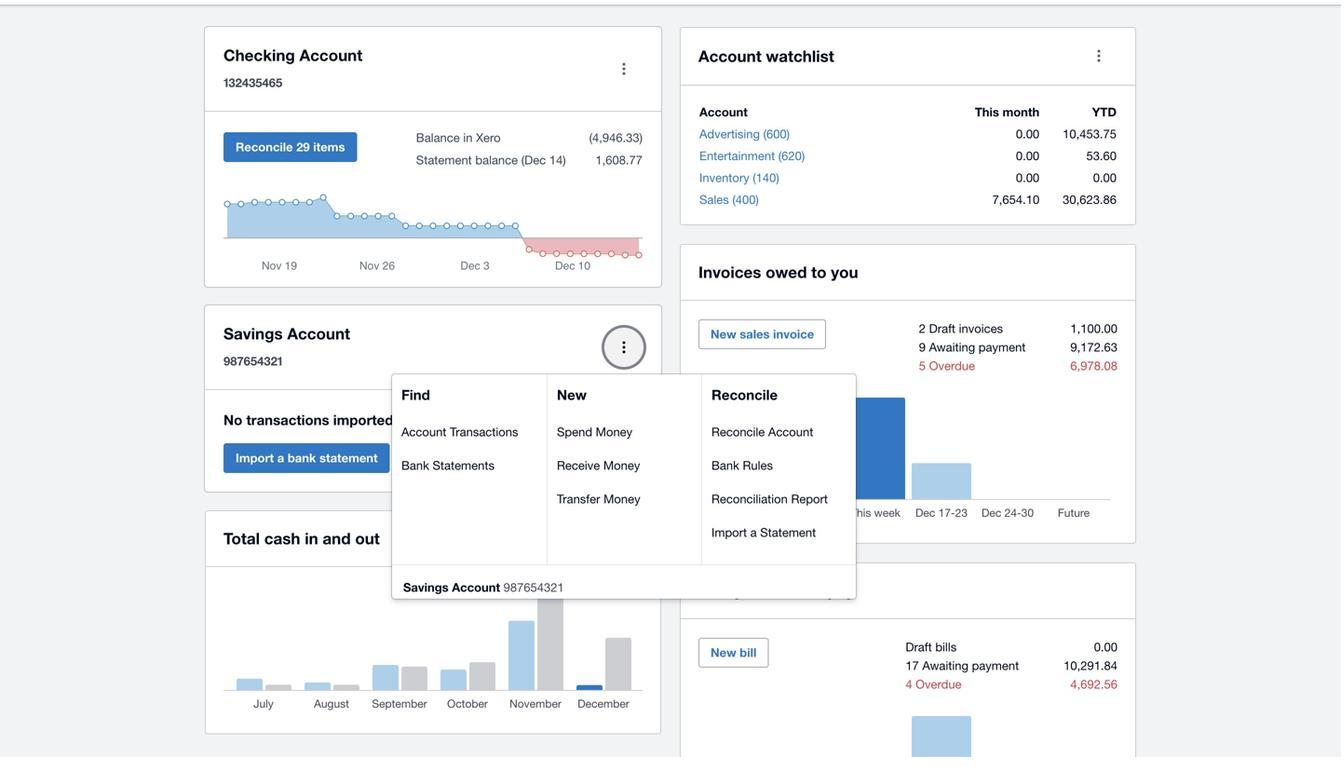Task type: describe. For each thing, give the bounding box(es) containing it.
bill
[[740, 646, 757, 660]]

total cash in and out
[[224, 529, 380, 548]]

savings account
[[224, 324, 350, 343]]

no transactions imported
[[224, 412, 394, 429]]

savings account 987654321
[[403, 580, 564, 595]]

sales (400) link
[[700, 192, 759, 207]]

entertainment (620)
[[700, 149, 805, 163]]

spend money
[[557, 425, 633, 439]]

import a statement
[[712, 525, 816, 540]]

spend
[[557, 425, 593, 439]]

1,608.77
[[592, 153, 643, 167]]

sales
[[700, 192, 729, 207]]

you inside bills you need to pay link
[[735, 581, 762, 600]]

accounts watchlist options image
[[1081, 37, 1118, 75]]

import a bank statement
[[236, 451, 378, 465]]

10,453.75 link
[[1063, 127, 1117, 141]]

new sales invoice
[[711, 327, 814, 341]]

reconcile 29 items
[[236, 140, 345, 154]]

new sales invoice button
[[699, 320, 827, 349]]

draft bills
[[906, 640, 957, 654]]

29
[[296, 140, 310, 154]]

10,291.84 link
[[1064, 659, 1118, 673]]

0.00 for 10,453.75
[[1016, 127, 1040, 141]]

7,654.10
[[993, 192, 1040, 207]]

report
[[791, 492, 828, 506]]

checking
[[224, 46, 295, 64]]

sales (400)
[[700, 192, 759, 207]]

money for transfer money
[[604, 492, 641, 506]]

money for receive money
[[604, 458, 640, 473]]

10,453.75
[[1063, 127, 1117, 141]]

6,978.08 link
[[1071, 359, 1118, 373]]

receive
[[557, 458, 600, 473]]

cash
[[264, 529, 300, 548]]

overdue for bills you need to pay
[[916, 677, 962, 692]]

advertising
[[700, 127, 760, 141]]

transfer money link
[[557, 492, 641, 506]]

invoices owed to you
[[699, 263, 859, 281]]

(dec
[[521, 153, 546, 167]]

14)
[[550, 153, 566, 167]]

bills
[[936, 640, 957, 654]]

payment for bills you need to pay
[[972, 659, 1019, 673]]

new for new bill
[[711, 646, 737, 660]]

bank for find
[[402, 458, 429, 473]]

30,623.86 link
[[1063, 192, 1117, 207]]

transfer money
[[557, 492, 641, 506]]

bills
[[699, 581, 731, 600]]

imported
[[333, 412, 394, 429]]

17 awaiting payment
[[906, 659, 1019, 673]]

4
[[906, 677, 913, 692]]

5 overdue link
[[919, 359, 975, 373]]

inventory (140) link
[[700, 170, 780, 185]]

1,100.00
[[1071, 321, 1118, 336]]

invoices
[[699, 263, 762, 281]]

manage menu toggle image
[[606, 50, 643, 88]]

2
[[919, 321, 926, 336]]

9,172.63
[[1071, 340, 1118, 354]]

account transactions
[[402, 425, 518, 439]]

inventory (140)
[[700, 170, 780, 185]]

reconcile account
[[712, 425, 814, 439]]

1 vertical spatial draft
[[906, 640, 932, 654]]

receive money
[[557, 458, 640, 473]]

4,692.56 link
[[1071, 677, 1118, 692]]

10,291.84
[[1064, 659, 1118, 673]]

owed
[[766, 263, 807, 281]]

1 vertical spatial 987654321
[[504, 580, 564, 595]]

transactions
[[246, 412, 329, 429]]

rules
[[743, 458, 773, 473]]

month
[[1003, 105, 1040, 119]]

to inside the invoices owed to you link
[[812, 263, 827, 281]]

30,623.86
[[1063, 192, 1117, 207]]

payment for invoices owed to you
[[979, 340, 1026, 354]]

6,978.08
[[1071, 359, 1118, 373]]

0.00 link for 0.00
[[1016, 170, 1040, 185]]

watchlist
[[766, 47, 835, 65]]

account watchlist
[[699, 47, 835, 65]]

1 horizontal spatial in
[[463, 130, 473, 145]]

balance in xero
[[416, 130, 501, 145]]

items
[[313, 140, 345, 154]]

transfer
[[557, 492, 600, 506]]

7,654.10 link
[[993, 192, 1040, 207]]

reconcile for reconcile account
[[712, 425, 765, 439]]

import a bank statement link
[[224, 443, 390, 473]]

checking account
[[224, 46, 363, 64]]

overdue for invoices owed to you
[[929, 359, 975, 373]]

awaiting for invoices owed to you
[[929, 340, 976, 354]]



Task type: locate. For each thing, give the bounding box(es) containing it.
new left bill
[[711, 646, 737, 660]]

0 vertical spatial a
[[277, 451, 284, 465]]

bank statements
[[402, 458, 495, 473]]

this
[[975, 105, 1000, 119]]

0 vertical spatial you
[[831, 263, 859, 281]]

2 vertical spatial money
[[604, 492, 641, 506]]

9
[[919, 340, 926, 354]]

advertising (600)
[[700, 127, 790, 141]]

0 horizontal spatial in
[[305, 529, 318, 548]]

total cash in and out link
[[224, 525, 380, 552]]

17
[[906, 659, 919, 673]]

new for new
[[557, 387, 587, 403]]

0 vertical spatial 987654321
[[224, 354, 283, 368]]

bank left statements
[[402, 458, 429, 473]]

new inside button
[[711, 646, 737, 660]]

1 vertical spatial a
[[751, 525, 757, 540]]

0 vertical spatial new
[[711, 327, 737, 341]]

0.00 for 53.60
[[1016, 149, 1040, 163]]

1 vertical spatial reconcile
[[712, 387, 778, 403]]

total
[[224, 529, 260, 548]]

1 vertical spatial statement
[[760, 525, 816, 540]]

savings for savings account 987654321
[[403, 580, 449, 595]]

invoices owed to you link
[[699, 259, 859, 285]]

bank rules
[[712, 458, 773, 473]]

in left and
[[305, 529, 318, 548]]

132435465
[[224, 75, 283, 90]]

money
[[596, 425, 633, 439], [604, 458, 640, 473], [604, 492, 641, 506]]

balance
[[416, 130, 460, 145]]

987654321
[[224, 354, 283, 368], [504, 580, 564, 595]]

statement down 'balance' on the left top of page
[[416, 153, 472, 167]]

new inside button
[[711, 327, 737, 341]]

0 vertical spatial draft
[[929, 321, 956, 336]]

import down no
[[236, 451, 274, 465]]

ytd
[[1093, 105, 1117, 119]]

find
[[402, 387, 430, 403]]

in left xero at the top
[[463, 130, 473, 145]]

0 horizontal spatial bank
[[402, 458, 429, 473]]

to left pay
[[808, 581, 824, 600]]

overdue right 4
[[916, 677, 962, 692]]

money up receive money 'link'
[[596, 425, 633, 439]]

1 bank from the left
[[402, 458, 429, 473]]

new bill
[[711, 646, 757, 660]]

2 vertical spatial new
[[711, 646, 737, 660]]

a
[[277, 451, 284, 465], [751, 525, 757, 540]]

1 vertical spatial payment
[[972, 659, 1019, 673]]

statement
[[416, 153, 472, 167], [760, 525, 816, 540]]

(400)
[[733, 192, 759, 207]]

1 horizontal spatial statement
[[760, 525, 816, 540]]

bank
[[402, 458, 429, 473], [712, 458, 740, 473]]

0 vertical spatial savings
[[224, 324, 283, 343]]

entertainment
[[700, 149, 775, 163]]

draft right 2
[[929, 321, 956, 336]]

1 vertical spatial money
[[604, 458, 640, 473]]

overdue
[[929, 359, 975, 373], [916, 677, 962, 692]]

xero
[[476, 130, 501, 145]]

1 vertical spatial overdue
[[916, 677, 962, 692]]

reconcile up reconcile account link
[[712, 387, 778, 403]]

bank for reconcile
[[712, 458, 740, 473]]

9 awaiting payment
[[919, 340, 1026, 354]]

pay
[[828, 581, 855, 600]]

0 vertical spatial in
[[463, 130, 473, 145]]

2 bank from the left
[[712, 458, 740, 473]]

0 vertical spatial import
[[236, 451, 274, 465]]

overdue down 9 awaiting payment "link"
[[929, 359, 975, 373]]

statement balance (dec 14)
[[416, 153, 566, 167]]

17 awaiting payment link
[[906, 659, 1019, 673]]

a for bank
[[277, 451, 284, 465]]

1 vertical spatial savings
[[403, 580, 449, 595]]

0 horizontal spatial statement
[[416, 153, 472, 167]]

invoices
[[959, 321, 1003, 336]]

bills you need to pay link
[[699, 578, 855, 604]]

53.60 link
[[1087, 149, 1117, 163]]

1 horizontal spatial 987654321
[[504, 580, 564, 595]]

manage menu toggle image
[[606, 329, 643, 366]]

1 vertical spatial to
[[808, 581, 824, 600]]

to right owed
[[812, 263, 827, 281]]

to inside bills you need to pay link
[[808, 581, 824, 600]]

in
[[463, 130, 473, 145], [305, 529, 318, 548]]

2 vertical spatial reconcile
[[712, 425, 765, 439]]

0 horizontal spatial import
[[236, 451, 274, 465]]

out
[[355, 529, 380, 548]]

you right owed
[[831, 263, 859, 281]]

you inside the invoices owed to you link
[[831, 263, 859, 281]]

new for new sales invoice
[[711, 327, 737, 341]]

reconcile for reconcile 29 items
[[236, 140, 293, 154]]

5 overdue
[[919, 359, 975, 373]]

reconciliation
[[712, 492, 788, 506]]

reconcile left 29
[[236, 140, 293, 154]]

statement
[[320, 451, 378, 465]]

0 horizontal spatial a
[[277, 451, 284, 465]]

9 awaiting payment link
[[919, 340, 1026, 354]]

import down the reconciliation
[[712, 525, 747, 540]]

bank
[[288, 451, 316, 465]]

awaiting up 5 overdue
[[929, 340, 976, 354]]

reconcile up bank rules
[[712, 425, 765, 439]]

draft up 17
[[906, 640, 932, 654]]

money down receive money 'link'
[[604, 492, 641, 506]]

you right bills
[[735, 581, 762, 600]]

0.00 link
[[1016, 127, 1040, 141], [1016, 149, 1040, 163], [1016, 170, 1040, 185], [1093, 170, 1117, 185], [1094, 640, 1118, 654]]

4,692.56
[[1071, 677, 1118, 692]]

53.60
[[1087, 149, 1117, 163]]

bank statements link
[[402, 458, 495, 473]]

account transactions link
[[402, 425, 518, 439]]

0.00 for 0.00
[[1016, 170, 1040, 185]]

0 horizontal spatial you
[[735, 581, 762, 600]]

0 vertical spatial payment
[[979, 340, 1026, 354]]

4 overdue link
[[906, 677, 962, 692]]

0 vertical spatial statement
[[416, 153, 472, 167]]

1 vertical spatial import
[[712, 525, 747, 540]]

money for spend money
[[596, 425, 633, 439]]

reconcile for reconcile
[[712, 387, 778, 403]]

need
[[767, 581, 804, 600]]

0 horizontal spatial savings
[[224, 324, 283, 343]]

(620)
[[779, 149, 805, 163]]

bank rules link
[[712, 458, 773, 473]]

awaiting for bills you need to pay
[[923, 659, 969, 673]]

new left sales
[[711, 327, 737, 341]]

0 vertical spatial reconcile
[[236, 140, 293, 154]]

1 horizontal spatial import
[[712, 525, 747, 540]]

4 overdue
[[906, 677, 962, 692]]

(4,946.33)
[[589, 130, 643, 145]]

1 vertical spatial in
[[305, 529, 318, 548]]

payment
[[979, 340, 1026, 354], [972, 659, 1019, 673]]

reconciliation report link
[[712, 492, 828, 506]]

0.00 link for 10,453.75
[[1016, 127, 1040, 141]]

this month
[[975, 105, 1040, 119]]

import
[[236, 451, 274, 465], [712, 525, 747, 540]]

reconcile account link
[[712, 425, 814, 439]]

0.00 link for 53.60
[[1016, 149, 1040, 163]]

(600)
[[764, 127, 790, 141]]

1 horizontal spatial a
[[751, 525, 757, 540]]

1 vertical spatial awaiting
[[923, 659, 969, 673]]

bank left rules
[[712, 458, 740, 473]]

new up 'spend'
[[557, 387, 587, 403]]

1 horizontal spatial bank
[[712, 458, 740, 473]]

awaiting down bills
[[923, 659, 969, 673]]

import for import a statement
[[712, 525, 747, 540]]

1 horizontal spatial you
[[831, 263, 859, 281]]

transactions
[[450, 425, 518, 439]]

1,100.00 link
[[1071, 321, 1118, 336]]

to
[[812, 263, 827, 281], [808, 581, 824, 600]]

1 vertical spatial new
[[557, 387, 587, 403]]

1 vertical spatial you
[[735, 581, 762, 600]]

0 vertical spatial overdue
[[929, 359, 975, 373]]

reconcile 29 items button
[[224, 132, 357, 162]]

0 horizontal spatial 987654321
[[224, 354, 283, 368]]

and
[[323, 529, 351, 548]]

no
[[224, 412, 242, 429]]

a for statement
[[751, 525, 757, 540]]

spend money link
[[557, 425, 633, 439]]

money up transfer money link
[[604, 458, 640, 473]]

2 draft invoices
[[919, 321, 1003, 336]]

a down the reconciliation
[[751, 525, 757, 540]]

0 vertical spatial awaiting
[[929, 340, 976, 354]]

sales
[[740, 327, 770, 341]]

a left bank
[[277, 451, 284, 465]]

import for import a bank statement
[[236, 451, 274, 465]]

balance
[[475, 153, 518, 167]]

0 vertical spatial money
[[596, 425, 633, 439]]

new bill button
[[699, 638, 769, 668]]

savings for savings account
[[224, 324, 283, 343]]

statement down reconciliation report
[[760, 525, 816, 540]]

import a statement link
[[712, 525, 816, 540]]

invoice
[[773, 327, 814, 341]]

0 vertical spatial to
[[812, 263, 827, 281]]

reconcile inside "button"
[[236, 140, 293, 154]]

1 horizontal spatial savings
[[403, 580, 449, 595]]

0.00
[[1016, 127, 1040, 141], [1016, 149, 1040, 163], [1016, 170, 1040, 185], [1093, 170, 1117, 185], [1094, 640, 1118, 654]]

9,172.63 link
[[1071, 340, 1118, 354]]

entertainment (620) link
[[700, 149, 805, 163]]

receive money link
[[557, 458, 640, 473]]



Task type: vqa. For each thing, say whether or not it's contained in the screenshot.
Is 1099 contact icon
no



